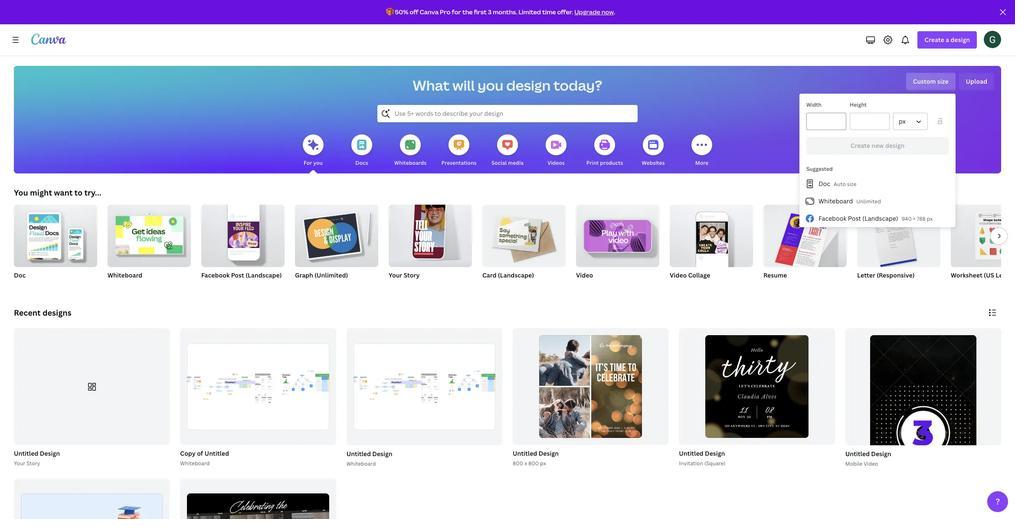 Task type: locate. For each thing, give the bounding box(es) containing it.
px right x
[[540, 460, 546, 468]]

of inside the copy of untitled whiteboard
[[197, 450, 203, 458]]

untitled design button for untitled design your story
[[14, 449, 60, 460]]

4 design from the left
[[373, 450, 393, 458]]

3 right first
[[488, 8, 492, 16]]

3 untitled design button from the left
[[679, 449, 725, 460]]

0 horizontal spatial story
[[27, 460, 40, 468]]

1 vertical spatial design
[[507, 76, 551, 95]]

letter left (responsive)
[[858, 271, 876, 280]]

design right a
[[951, 36, 970, 44]]

design
[[951, 36, 970, 44], [507, 76, 551, 95], [886, 141, 905, 150]]

1 vertical spatial you
[[313, 159, 323, 167]]

letter inside group
[[996, 271, 1014, 280]]

0 vertical spatial story
[[404, 271, 420, 280]]

design inside untitled design your story
[[40, 450, 60, 458]]

whiteboard inside whiteboard group
[[108, 271, 142, 280]]

1 horizontal spatial 3
[[488, 8, 492, 16]]

for
[[304, 159, 312, 167]]

custom size button
[[907, 73, 956, 90]]

invitation
[[679, 460, 704, 468]]

first
[[474, 8, 487, 16]]

untitled design 800 x 800 px
[[513, 450, 559, 468]]

(landscape) for facebook post (landscape)
[[246, 271, 282, 280]]

might
[[30, 188, 52, 198]]

graph (unlimited)
[[295, 271, 348, 280]]

1 horizontal spatial create
[[925, 36, 945, 44]]

Width number field
[[813, 113, 841, 130]]

video group
[[576, 201, 660, 291]]

upgrade
[[575, 8, 601, 16]]

3 design from the left
[[705, 450, 725, 458]]

1 horizontal spatial story
[[404, 271, 420, 280]]

1 design from the left
[[40, 450, 60, 458]]

untitled inside untitled design 800 x 800 px
[[513, 450, 537, 458]]

(landscape) inside list
[[863, 214, 899, 223]]

0 vertical spatial design
[[951, 36, 970, 44]]

1 vertical spatial create
[[851, 141, 871, 150]]

create a design
[[925, 36, 970, 44]]

card
[[483, 271, 497, 280]]

0 vertical spatial doc
[[819, 180, 831, 188]]

0 horizontal spatial size
[[848, 181, 857, 188]]

untitled design whiteboard
[[347, 450, 393, 468]]

3 right 1 on the left bottom
[[327, 436, 330, 442]]

0 horizontal spatial letter
[[858, 271, 876, 280]]

1 horizontal spatial of
[[320, 436, 326, 442]]

group
[[389, 200, 472, 267], [14, 201, 97, 267], [108, 201, 191, 267], [201, 201, 285, 267], [295, 201, 378, 267], [483, 201, 566, 267], [576, 201, 660, 267], [670, 201, 753, 267], [764, 205, 847, 271], [858, 205, 941, 267], [951, 205, 1016, 267]]

resume group
[[764, 205, 847, 291]]

post inside list
[[848, 214, 862, 223]]

(landscape) left the graph
[[246, 271, 282, 280]]

size inside dropdown button
[[938, 77, 949, 86]]

0 horizontal spatial create
[[851, 141, 871, 150]]

untitled design button for untitled design 800 x 800 px
[[513, 449, 559, 460]]

1 letter from the left
[[858, 271, 876, 280]]

px right '788'
[[927, 215, 933, 223]]

size inside the doc auto size
[[848, 181, 857, 188]]

1 vertical spatial of
[[197, 450, 203, 458]]

1 horizontal spatial design
[[886, 141, 905, 150]]

px
[[899, 117, 906, 125], [927, 215, 933, 223], [540, 460, 546, 468]]

2 horizontal spatial video
[[864, 460, 879, 468]]

1 horizontal spatial px
[[899, 117, 906, 125]]

2 untitled design button from the left
[[513, 449, 559, 460]]

0 horizontal spatial design
[[507, 76, 551, 95]]

0 vertical spatial 3
[[488, 8, 492, 16]]

1 horizontal spatial doc
[[819, 180, 831, 188]]

0 horizontal spatial 800
[[513, 460, 523, 468]]

2 letter from the left
[[996, 271, 1014, 280]]

social media
[[492, 159, 524, 167]]

post
[[848, 214, 862, 223], [231, 271, 244, 280]]

1 vertical spatial size
[[848, 181, 857, 188]]

doc inside list
[[819, 180, 831, 188]]

2 design from the left
[[539, 450, 559, 458]]

doc
[[819, 180, 831, 188], [14, 271, 26, 280]]

1 vertical spatial post
[[231, 271, 244, 280]]

(landscape) down unlimited at right
[[863, 214, 899, 223]]

px right "height" 'number field' at top
[[899, 117, 906, 125]]

a
[[946, 36, 950, 44]]

px inside untitled design 800 x 800 px
[[540, 460, 546, 468]]

your story
[[389, 271, 420, 280]]

video
[[576, 271, 593, 280], [670, 271, 687, 280], [864, 460, 879, 468]]

0 vertical spatial create
[[925, 36, 945, 44]]

letter right "(us"
[[996, 271, 1014, 280]]

0 vertical spatial of
[[320, 436, 326, 442]]

(landscape) for facebook post (landscape) 940 × 788 px
[[863, 214, 899, 223]]

design inside untitled design mobile video
[[872, 450, 892, 458]]

video collage group
[[670, 201, 753, 291]]

card (landscape) group
[[483, 201, 566, 291]]

2 horizontal spatial design
[[951, 36, 970, 44]]

1 horizontal spatial your
[[389, 271, 402, 280]]

untitled for untitled design 800 x 800 px
[[513, 450, 537, 458]]

2 vertical spatial design
[[886, 141, 905, 150]]

800 left x
[[513, 460, 523, 468]]

post inside group
[[231, 271, 244, 280]]

off
[[410, 8, 419, 16]]

group for worksheet (us letter 
[[951, 205, 1016, 267]]

create inside create new design button
[[851, 141, 871, 150]]

story
[[404, 271, 420, 280], [27, 460, 40, 468]]

1 horizontal spatial size
[[938, 77, 949, 86]]

1 800 from the left
[[513, 460, 523, 468]]

1 vertical spatial facebook
[[201, 271, 230, 280]]

1 vertical spatial doc
[[14, 271, 26, 280]]

untitled inside untitled design whiteboard
[[347, 450, 371, 458]]

px inside 'button'
[[899, 117, 906, 125]]

create left a
[[925, 36, 945, 44]]

2 horizontal spatial (landscape)
[[863, 214, 899, 223]]

docs
[[356, 159, 368, 167]]

your
[[389, 271, 402, 280], [14, 460, 25, 468]]

the
[[463, 8, 473, 16]]

untitled design button
[[14, 449, 60, 460], [513, 449, 559, 460], [679, 449, 725, 460], [347, 449, 393, 460], [846, 449, 892, 460]]

facebook
[[819, 214, 847, 223], [201, 271, 230, 280]]

1 of 3
[[316, 436, 330, 442]]

2 untitled from the left
[[205, 450, 229, 458]]

design inside untitled design 800 x 800 px
[[539, 450, 559, 458]]

4 untitled design button from the left
[[347, 449, 393, 460]]

docs button
[[352, 128, 372, 174]]

1 horizontal spatial facebook
[[819, 214, 847, 223]]

whiteboards
[[394, 159, 427, 167]]

upgrade now button
[[575, 8, 614, 16]]

800 right x
[[529, 460, 539, 468]]

design up search search box
[[507, 76, 551, 95]]

1 horizontal spatial you
[[478, 76, 504, 95]]

design inside untitled design invitation (square)
[[705, 450, 725, 458]]

of right copy
[[197, 450, 203, 458]]

websites
[[642, 159, 665, 167]]

design for untitled design whiteboard
[[373, 450, 393, 458]]

worksheet (us letter 
[[951, 271, 1016, 280]]

print
[[587, 159, 599, 167]]

time
[[543, 8, 556, 16]]

2 vertical spatial px
[[540, 460, 546, 468]]

create a design button
[[918, 31, 977, 49]]

group for whiteboard
[[108, 201, 191, 267]]

letter
[[858, 271, 876, 280], [996, 271, 1014, 280]]

post for facebook post (landscape)
[[231, 271, 244, 280]]

(landscape) right the 'card'
[[498, 271, 534, 280]]

doc up the recent
[[14, 271, 26, 280]]

untitled design button for untitled design invitation (square)
[[679, 449, 725, 460]]

group for your story
[[389, 200, 472, 267]]

1 untitled design button from the left
[[14, 449, 60, 460]]

1 vertical spatial story
[[27, 460, 40, 468]]

new
[[872, 141, 884, 150]]

untitled inside untitled design your story
[[14, 450, 38, 458]]

1 vertical spatial 3
[[327, 436, 330, 442]]

you right for
[[313, 159, 323, 167]]

0 horizontal spatial of
[[197, 450, 203, 458]]

untitled design button for untitled design whiteboard
[[347, 449, 393, 460]]

1 horizontal spatial post
[[848, 214, 862, 223]]

0 vertical spatial post
[[848, 214, 862, 223]]

0 horizontal spatial facebook
[[201, 271, 230, 280]]

doc left "auto"
[[819, 180, 831, 188]]

for you button
[[303, 128, 324, 174]]

design inside dropdown button
[[951, 36, 970, 44]]

untitled inside untitled design mobile video
[[846, 450, 870, 458]]

facebook for facebook post (landscape)
[[201, 271, 230, 280]]

facebook inside facebook post (landscape) group
[[201, 271, 230, 280]]

2 horizontal spatial px
[[927, 215, 933, 223]]

create left new
[[851, 141, 871, 150]]

0 vertical spatial your
[[389, 271, 402, 280]]

print products
[[587, 159, 623, 167]]

untitled inside untitled design invitation (square)
[[679, 450, 704, 458]]

1 horizontal spatial video
[[670, 271, 687, 280]]

you might want to try...
[[14, 188, 101, 198]]

1 vertical spatial px
[[927, 215, 933, 223]]

6 untitled from the left
[[846, 450, 870, 458]]

greg robinson image
[[984, 31, 1002, 48]]

0 horizontal spatial post
[[231, 271, 244, 280]]

1 horizontal spatial 800
[[529, 460, 539, 468]]

0 horizontal spatial (landscape)
[[246, 271, 282, 280]]

doc inside group
[[14, 271, 26, 280]]

3 untitled from the left
[[513, 450, 537, 458]]

800
[[513, 460, 523, 468], [529, 460, 539, 468]]

4 untitled from the left
[[679, 450, 704, 458]]

0 horizontal spatial px
[[540, 460, 546, 468]]

create new design button
[[807, 137, 949, 155]]

1 vertical spatial your
[[14, 460, 25, 468]]

copy
[[180, 450, 196, 458]]

canva
[[420, 8, 439, 16]]

of
[[320, 436, 326, 442], [197, 450, 203, 458]]

you inside for you button
[[313, 159, 323, 167]]

1 horizontal spatial (landscape)
[[498, 271, 534, 280]]

products
[[600, 159, 623, 167]]

you
[[478, 76, 504, 95], [313, 159, 323, 167]]

list
[[800, 175, 956, 227]]

more button
[[692, 128, 713, 174]]

1 horizontal spatial letter
[[996, 271, 1014, 280]]

doc for doc auto size
[[819, 180, 831, 188]]

design inside button
[[886, 141, 905, 150]]

5 design from the left
[[872, 450, 892, 458]]

untitled for untitled design mobile video
[[846, 450, 870, 458]]

will
[[453, 76, 475, 95]]

create inside create a design dropdown button
[[925, 36, 945, 44]]

presentations button
[[442, 128, 477, 174]]

facebook inside list
[[819, 214, 847, 223]]

5 untitled from the left
[[347, 450, 371, 458]]

2 800 from the left
[[529, 460, 539, 468]]

0 horizontal spatial your
[[14, 460, 25, 468]]

list containing doc
[[800, 175, 956, 227]]

3
[[488, 8, 492, 16], [327, 436, 330, 442]]

worksheet (us letter portrait) group
[[951, 205, 1016, 291]]

design inside untitled design whiteboard
[[373, 450, 393, 458]]

letter inside group
[[858, 271, 876, 280]]

of right 1 on the left bottom
[[320, 436, 326, 442]]

None search field
[[378, 105, 638, 122]]

0 vertical spatial px
[[899, 117, 906, 125]]

graph
[[295, 271, 313, 280]]

untitled for untitled design whiteboard
[[347, 450, 371, 458]]

5 untitled design button from the left
[[846, 449, 892, 460]]

0 horizontal spatial doc
[[14, 271, 26, 280]]

0 horizontal spatial you
[[313, 159, 323, 167]]

size right custom
[[938, 77, 949, 86]]

of for 3
[[320, 436, 326, 442]]

0 vertical spatial facebook
[[819, 214, 847, 223]]

size right "auto"
[[848, 181, 857, 188]]

1 untitled from the left
[[14, 450, 38, 458]]

video inside untitled design mobile video
[[864, 460, 879, 468]]

design for untitled design mobile video
[[872, 450, 892, 458]]

×
[[914, 215, 916, 223]]

you right the will
[[478, 76, 504, 95]]

.
[[614, 8, 616, 16]]

copy of untitled button
[[180, 449, 229, 460]]

width
[[807, 101, 822, 109]]

design right new
[[886, 141, 905, 150]]

Height number field
[[856, 113, 885, 130]]

0 horizontal spatial video
[[576, 271, 593, 280]]

presentations
[[442, 159, 477, 167]]

0 vertical spatial size
[[938, 77, 949, 86]]

whiteboard
[[819, 197, 853, 205], [108, 271, 142, 280], [180, 460, 210, 468], [347, 460, 376, 468]]



Task type: vqa. For each thing, say whether or not it's contained in the screenshot.
Facebook Post (Landscape) 940 × 788 px
yes



Task type: describe. For each thing, give the bounding box(es) containing it.
limited
[[519, 8, 541, 16]]

🎁 50% off canva pro for the first 3 months. limited time offer. upgrade now .
[[386, 8, 616, 16]]

videos button
[[546, 128, 567, 174]]

for you
[[304, 159, 323, 167]]

whiteboards button
[[394, 128, 427, 174]]

whiteboard inside list
[[819, 197, 853, 205]]

collage
[[689, 271, 711, 280]]

group for letter (responsive)
[[858, 205, 941, 267]]

design for untitled design your story
[[40, 450, 60, 458]]

letter (responsive)
[[858, 271, 915, 280]]

upload button
[[959, 73, 995, 90]]

social
[[492, 159, 507, 167]]

untitled design button for untitled design mobile video
[[846, 449, 892, 460]]

copy of untitled whiteboard
[[180, 450, 229, 468]]

for
[[452, 8, 461, 16]]

pro
[[440, 8, 451, 16]]

auto
[[834, 181, 846, 188]]

group for video
[[576, 201, 660, 267]]

(responsive)
[[877, 271, 915, 280]]

Search search field
[[395, 105, 621, 122]]

mobile
[[846, 460, 863, 468]]

50%
[[395, 8, 409, 16]]

0 horizontal spatial 3
[[327, 436, 330, 442]]

months.
[[493, 8, 518, 16]]

custom
[[913, 77, 936, 86]]

videos
[[548, 159, 565, 167]]

unlimited
[[857, 198, 881, 205]]

facebook post (landscape)
[[201, 271, 282, 280]]

your story group
[[389, 200, 472, 291]]

video for video collage
[[670, 271, 687, 280]]

letter (responsive) group
[[858, 205, 941, 291]]

doc for doc
[[14, 271, 26, 280]]

your inside group
[[389, 271, 402, 280]]

doc group
[[14, 201, 97, 291]]

🎁
[[386, 8, 394, 16]]

recent designs
[[14, 308, 71, 318]]

788
[[917, 215, 926, 223]]

doc auto size
[[819, 180, 857, 188]]

more
[[696, 159, 709, 167]]

group for doc
[[14, 201, 97, 267]]

want
[[54, 188, 73, 198]]

design for create new design
[[886, 141, 905, 150]]

design for untitled design 800 x 800 px
[[539, 450, 559, 458]]

(us
[[984, 271, 995, 280]]

graph (unlimited) group
[[295, 201, 378, 291]]

height
[[850, 101, 867, 109]]

media
[[508, 159, 524, 167]]

resume
[[764, 271, 787, 280]]

social media button
[[492, 128, 524, 174]]

try...
[[84, 188, 101, 198]]

facebook post (landscape) group
[[201, 201, 285, 291]]

story inside untitled design your story
[[27, 460, 40, 468]]

untitled design invitation (square)
[[679, 450, 726, 468]]

x
[[525, 460, 527, 468]]

to
[[74, 188, 83, 198]]

untitled for untitled design invitation (square)
[[679, 450, 704, 458]]

untitled design your story
[[14, 450, 60, 468]]

what
[[413, 76, 450, 95]]

upload
[[966, 77, 988, 86]]

whiteboard group
[[108, 201, 191, 291]]

0 vertical spatial you
[[478, 76, 504, 95]]

untitled design mobile video
[[846, 450, 892, 468]]

video for video
[[576, 271, 593, 280]]

today?
[[554, 76, 603, 95]]

now
[[602, 8, 614, 16]]

design for untitled design invitation (square)
[[705, 450, 725, 458]]

story inside group
[[404, 271, 420, 280]]

untitled inside the copy of untitled whiteboard
[[205, 450, 229, 458]]

create for create new design
[[851, 141, 871, 150]]

worksheet
[[951, 271, 983, 280]]

card (landscape)
[[483, 271, 534, 280]]

suggested
[[807, 165, 833, 173]]

print products button
[[587, 128, 623, 174]]

whiteboard unlimited
[[819, 197, 881, 205]]

create for create a design
[[925, 36, 945, 44]]

your inside untitled design your story
[[14, 460, 25, 468]]

offer.
[[557, 8, 573, 16]]

post for facebook post (landscape) 940 × 788 px
[[848, 214, 862, 223]]

whiteboard inside untitled design whiteboard
[[347, 460, 376, 468]]

video collage
[[670, 271, 711, 280]]

940
[[902, 215, 912, 223]]

whiteboard inside the copy of untitled whiteboard
[[180, 460, 210, 468]]

untitled for untitled design your story
[[14, 450, 38, 458]]

Units: px button
[[894, 113, 928, 130]]

recent
[[14, 308, 41, 318]]

of for untitled
[[197, 450, 203, 458]]

1
[[316, 436, 318, 442]]

websites button
[[642, 128, 665, 174]]

group for resume
[[764, 205, 847, 271]]

you
[[14, 188, 28, 198]]

design for create a design
[[951, 36, 970, 44]]

(unlimited)
[[315, 271, 348, 280]]

create new design
[[851, 141, 905, 150]]

what will you design today?
[[413, 76, 603, 95]]

custom size
[[913, 77, 949, 86]]

facebook post (landscape) 940 × 788 px
[[819, 214, 933, 223]]

designs
[[42, 308, 71, 318]]

group for video collage
[[670, 201, 753, 267]]

px inside facebook post (landscape) 940 × 788 px
[[927, 215, 933, 223]]

(square)
[[705, 460, 726, 468]]

facebook for facebook post (landscape) 940 × 788 px
[[819, 214, 847, 223]]



